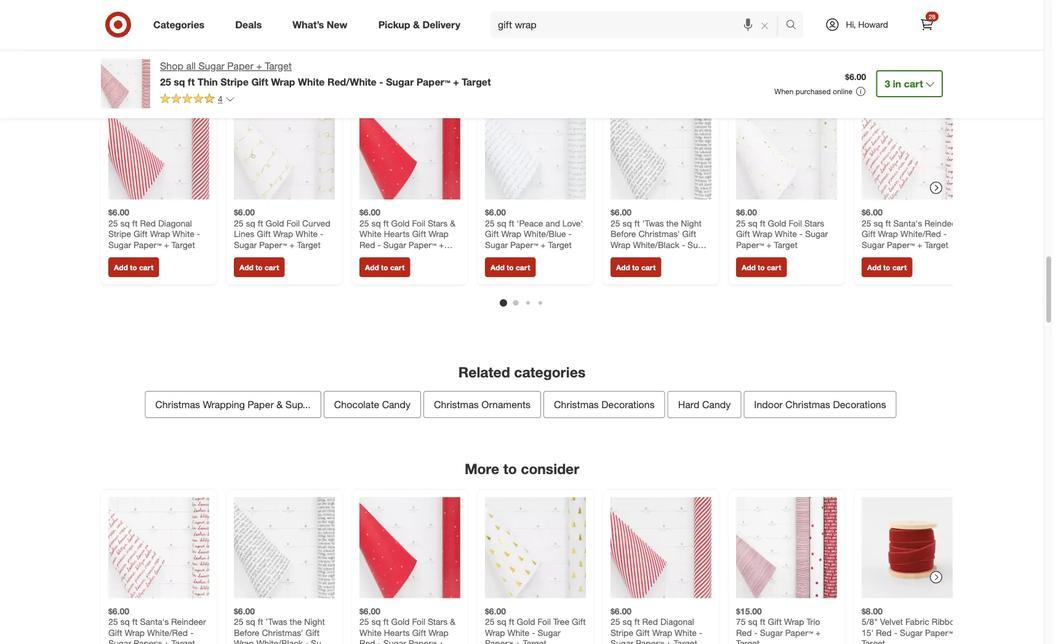 Task type: vqa. For each thing, say whether or not it's contained in the screenshot.


Task type: locate. For each thing, give the bounding box(es) containing it.
christmas
[[155, 398, 200, 410], [434, 398, 479, 410], [554, 398, 599, 410], [786, 398, 831, 410]]

candy
[[382, 398, 411, 410], [702, 398, 731, 410]]

cart for $6.00 25 sq ft 'twas the night before christmas' gift wrap white/black - sugar paper™ + target
[[642, 263, 656, 272]]

white/blue
[[524, 228, 566, 239]]

stars inside $6.00 25 sq ft gold foil stars & white hearts gift wrap red - sugar paper™ + target
[[428, 218, 448, 228]]

& inside '$6.00 25 sq ft gold foil stars & white hearts gift wrap red - sugar paper™'
[[450, 616, 456, 627]]

christmas down related
[[434, 398, 479, 410]]

add to cart for $6.00 25 sq ft gold foil curved lines gift wrap white - sugar paper™ + target
[[240, 263, 279, 272]]

1 vertical spatial the
[[290, 616, 302, 627]]

+ inside $15.00 75 sq ft gift wrap trio red - sugar paper™ + target
[[816, 627, 821, 638]]

3 add to cart button from the left
[[360, 257, 410, 277]]

25 sq ft gold foil stars & white hearts gift wrap red - sugar paper™ + target image for $6.00 25 sq ft gold foil stars & white hearts gift wrap red - sugar paper™
[[360, 497, 461, 598]]

6 add to cart button from the left
[[736, 257, 787, 277]]

0 horizontal spatial 25 sq ft santa's reindeer gift wrap white/red - sugar paper™ + target image
[[108, 497, 209, 598]]

gift inside $6.00 25 sq ft 'peace and love' gift wrap white/blue - sugar paper™ + target
[[485, 228, 499, 239]]

1 horizontal spatial 'twas
[[643, 218, 664, 228]]

1 horizontal spatial stripe
[[221, 76, 249, 88]]

ft inside "shop all sugar paper + target 25 sq ft thin stripe gift wrap white red/white - sugar paper™ + target"
[[188, 76, 195, 88]]

red inside $15.00 75 sq ft gift wrap trio red - sugar paper™ + target
[[736, 627, 752, 638]]

white/black for 25 sq ft 'twas the night before christmas' gift wrap white/black - sug
[[256, 638, 303, 644]]

25 for $6.00 25 sq ft gold foil stars & white hearts gift wrap red - sugar paper™ + target's 25 sq ft gold foil stars & white hearts gift wrap red - sugar paper™ + target image
[[360, 218, 369, 228]]

+ inside "$6.00 25 sq ft gold foil tree gift wrap white - sugar paper™ + target"
[[516, 638, 521, 644]]

0 vertical spatial the
[[667, 218, 679, 228]]

0 horizontal spatial night
[[304, 616, 325, 627]]

white inside $6.00 25 sq ft gold foil stars gift wrap white - sugar paper™ + target
[[775, 228, 797, 239]]

5 add from the left
[[616, 263, 630, 272]]

gold inside the $6.00 25 sq ft gold foil curved lines gift wrap white - sugar paper™ + target
[[266, 218, 284, 228]]

add to cart for $6.00 25 sq ft gold foil stars & white hearts gift wrap red - sugar paper™ + target
[[365, 263, 405, 272]]

foil inside '$6.00 25 sq ft gold foil stars & white hearts gift wrap red - sugar paper™'
[[412, 616, 426, 627]]

1 horizontal spatial christmas'
[[639, 228, 680, 239]]

christmas for christmas ornaments
[[434, 398, 479, 410]]

25 inside $6.00 25 sq ft 'twas the night before christmas' gift wrap white/black - sugar paper™ + target
[[611, 218, 620, 228]]

$6.00 inside '$6.00 25 sq ft gold foil stars & white hearts gift wrap red - sugar paper™'
[[360, 606, 381, 616]]

25 inside the $6.00 25 sq ft gold foil curved lines gift wrap white - sugar paper™ + target
[[234, 218, 244, 228]]

1 vertical spatial reindeer
[[171, 616, 206, 627]]

pickup & delivery
[[378, 19, 461, 31]]

0 vertical spatial 'twas
[[643, 218, 664, 228]]

0 vertical spatial reindeer
[[925, 218, 960, 228]]

foil inside $6.00 25 sq ft gold foil stars & white hearts gift wrap red - sugar paper™ + target
[[412, 218, 426, 228]]

similar
[[478, 61, 525, 78]]

1 horizontal spatial 25 sq ft 'twas the night before christmas' gift wrap white/black - sugar paper™ + target image
[[611, 99, 712, 200]]

$6.00 25 sq ft 'twas the night before christmas' gift wrap white/black - sug
[[234, 606, 334, 644]]

$6.00 for 25 sq ft gold foil curved lines gift wrap white - sugar paper™ + target 'image' at the top left of page
[[234, 207, 255, 218]]

1 add from the left
[[114, 263, 128, 272]]

before
[[611, 228, 636, 239], [234, 627, 260, 638]]

'twas inside the "$6.00 25 sq ft 'twas the night before christmas' gift wrap white/black - sug"
[[266, 616, 287, 627]]

25
[[160, 76, 171, 88], [108, 218, 118, 228], [234, 218, 244, 228], [360, 218, 369, 228], [485, 218, 495, 228], [611, 218, 620, 228], [736, 218, 746, 228], [862, 218, 872, 228], [108, 616, 118, 627], [234, 616, 244, 627], [360, 616, 369, 627], [485, 616, 495, 627], [611, 616, 620, 627]]

ft inside the $6.00 25 sq ft gold foil curved lines gift wrap white - sugar paper™ + target
[[258, 218, 263, 228]]

1 vertical spatial 25 sq ft 'twas the night before christmas' gift wrap white/black - sugar paper™ + target image
[[234, 497, 335, 598]]

christmas' inside $6.00 25 sq ft 'twas the night before christmas' gift wrap white/black - sugar paper™ + target
[[639, 228, 680, 239]]

1 horizontal spatial reindeer
[[925, 218, 960, 228]]

add to cart
[[114, 263, 154, 272], [240, 263, 279, 272], [365, 263, 405, 272], [491, 263, 530, 272], [616, 263, 656, 272], [742, 263, 782, 272], [868, 263, 907, 272]]

0 horizontal spatial 'twas
[[266, 616, 287, 627]]

1 vertical spatial stripe
[[108, 228, 131, 239]]

sq inside $6.00 25 sq ft 'twas the night before christmas' gift wrap white/black - sugar paper™ + target
[[623, 218, 632, 228]]

0 vertical spatial stripe
[[221, 76, 249, 88]]

what's new
[[293, 19, 348, 31]]

2 add to cart from the left
[[240, 263, 279, 272]]

gift inside $15.00 75 sq ft gift wrap trio red - sugar paper™ + target
[[768, 616, 782, 627]]

1 candy from the left
[[382, 398, 411, 410]]

2 horizontal spatial stripe
[[611, 627, 634, 638]]

the inside $6.00 25 sq ft 'twas the night before christmas' gift wrap white/black - sugar paper™ + target
[[667, 218, 679, 228]]

target inside $6.00 25 sq ft 'twas the night before christmas' gift wrap white/black - sugar paper™ + target
[[649, 250, 672, 261]]

before for 25 sq ft 'twas the night before christmas' gift wrap white/black - sug
[[234, 627, 260, 638]]

5 add to cart button from the left
[[611, 257, 661, 277]]

christmas right indoor
[[786, 398, 831, 410]]

christmas' for 25 sq ft 'twas the night before christmas' gift wrap white/black - sug
[[262, 627, 303, 638]]

28 link
[[914, 11, 941, 38]]

reindeer for right 25 sq ft santa's reindeer gift wrap white/red - sugar paper™ + target image
[[925, 218, 960, 228]]

$6.00 25 sq ft santa's reindeer gift wrap white/red - sugar paper™ + target for right 25 sq ft santa's reindeer gift wrap white/red - sugar paper™ + target image
[[862, 207, 960, 250]]

1 vertical spatial before
[[234, 627, 260, 638]]

1 vertical spatial 25 sq ft red diagonal stripe gift wrap white - sugar paper™ + target image
[[611, 497, 712, 598]]

& inside $6.00 25 sq ft gold foil stars & white hearts gift wrap red - sugar paper™ + target
[[450, 218, 456, 228]]

0 vertical spatial white/red
[[901, 228, 941, 239]]

diagonal for 25 sq ft red diagonal stripe gift wrap white - sugar paper™ + target image to the left
[[158, 218, 192, 228]]

paper inside "shop all sugar paper + target 25 sq ft thin stripe gift wrap white red/white - sugar paper™ + target"
[[227, 60, 254, 72]]

1 decorations from the left
[[602, 398, 655, 410]]

stars for 25 sq ft gold foil stars & white hearts gift wrap red - sugar paper™ + target
[[428, 218, 448, 228]]

2 add from the left
[[240, 263, 254, 272]]

$6.00 inside $6.00 25 sq ft gold foil stars & white hearts gift wrap red - sugar paper™ + target
[[360, 207, 381, 218]]

sq inside $6.00 25 sq ft gold foil stars gift wrap white - sugar paper™ + target
[[748, 218, 758, 228]]

3 in cart
[[885, 78, 924, 90]]

25 for $6.00 25 sq ft gold foil stars & white hearts gift wrap red - sugar paper™'s 25 sq ft gold foil stars & white hearts gift wrap red - sugar paper™ + target image
[[360, 616, 369, 627]]

white/black
[[633, 239, 680, 250], [256, 638, 303, 644]]

4 add to cart from the left
[[491, 263, 530, 272]]

ft inside $6.00 25 sq ft 'twas the night before christmas' gift wrap white/black - sugar paper™ + target
[[635, 218, 640, 228]]

sq for 25 sq ft gold foil tree gift wrap white - sugar paper™ + target 'image'
[[497, 616, 507, 627]]

- inside "shop all sugar paper + target 25 sq ft thin stripe gift wrap white red/white - sugar paper™ + target"
[[379, 76, 383, 88]]

1 vertical spatial christmas'
[[262, 627, 303, 638]]

hearts
[[384, 228, 410, 239], [384, 627, 410, 638]]

25 inside $6.00 25 sq ft gold foil stars & white hearts gift wrap red - sugar paper™ + target
[[360, 218, 369, 228]]

christmas ornaments link
[[424, 391, 541, 418]]

2 christmas from the left
[[434, 398, 479, 410]]

candy right chocolate
[[382, 398, 411, 410]]

to for 25 sq ft santa's reindeer gift wrap white/red - sugar paper™ + target
[[884, 263, 891, 272]]

-
[[379, 76, 383, 88], [197, 228, 200, 239], [320, 228, 324, 239], [569, 228, 572, 239], [800, 228, 803, 239], [944, 228, 947, 239], [378, 239, 381, 250], [682, 239, 685, 250], [190, 627, 194, 638], [532, 627, 535, 638], [699, 627, 703, 638], [754, 627, 758, 638], [894, 627, 898, 638], [305, 638, 309, 644], [378, 638, 381, 644]]

0 vertical spatial paper
[[227, 60, 254, 72]]

1 vertical spatial diagonal
[[661, 616, 694, 627]]

white/red
[[901, 228, 941, 239], [147, 627, 188, 638]]

0 vertical spatial 25 sq ft santa's reindeer gift wrap white/red - sugar paper™ + target image
[[862, 99, 963, 200]]

advertisement region
[[91, 0, 953, 38]]

$6.00 for right 25 sq ft santa's reindeer gift wrap white/red - sugar paper™ + target image
[[862, 207, 883, 218]]

reindeer
[[925, 218, 960, 228], [171, 616, 206, 627]]

cart for $6.00 25 sq ft 'peace and love' gift wrap white/blue - sugar paper™ + target
[[516, 263, 530, 272]]

christmas decorations
[[554, 398, 655, 410]]

stars
[[428, 218, 448, 228], [805, 218, 825, 228], [428, 616, 448, 627]]

2 decorations from the left
[[833, 398, 886, 410]]

christmas left wrapping
[[155, 398, 200, 410]]

chocolate candy
[[334, 398, 411, 410]]

4 add from the left
[[491, 263, 505, 272]]

foil for 25 sq ft gold foil stars gift wrap white - sugar paper™ + target
[[789, 218, 802, 228]]

2 hearts from the top
[[384, 627, 410, 638]]

diagonal for 25 sq ft red diagonal stripe gift wrap white - sugar paper™ + target image to the bottom
[[661, 616, 694, 627]]

paper
[[227, 60, 254, 72], [248, 398, 274, 410]]

0 vertical spatial diagonal
[[158, 218, 192, 228]]

add to cart button for 25 sq ft gold foil stars & white hearts gift wrap red - sugar paper™ + target
[[360, 257, 410, 277]]

red inside '$6.00 25 sq ft gold foil stars & white hearts gift wrap red - sugar paper™'
[[360, 638, 375, 644]]

sq for 25 sq ft gold foil stars gift wrap white - sugar paper™ + target image on the top right of page
[[748, 218, 758, 228]]

target
[[265, 60, 292, 72], [462, 76, 491, 88], [171, 239, 195, 250], [297, 239, 321, 250], [548, 239, 572, 250], [774, 239, 798, 250], [925, 239, 949, 250], [360, 250, 383, 261], [649, 250, 672, 261], [171, 638, 195, 644], [523, 638, 547, 644], [674, 638, 697, 644], [736, 638, 760, 644], [862, 638, 886, 644]]

1 horizontal spatial the
[[667, 218, 679, 228]]

curved
[[302, 218, 331, 228]]

$6.00 25 sq ft santa's reindeer gift wrap white/red - sugar paper™ + target for 25 sq ft santa's reindeer gift wrap white/red - sugar paper™ + target image to the bottom
[[108, 606, 206, 644]]

night for 25 sq ft 'twas the night before christmas' gift wrap white/black - sugar paper™ + target
[[681, 218, 702, 228]]

0 horizontal spatial $6.00 25 sq ft santa's reindeer gift wrap white/red - sugar paper™ + target
[[108, 606, 206, 644]]

stars for 25 sq ft gold foil stars & white hearts gift wrap red - sugar paper™
[[428, 616, 448, 627]]

2 add to cart button from the left
[[234, 257, 285, 277]]

christmas decorations link
[[544, 391, 665, 418]]

white inside $6.00 25 sq ft gold foil stars & white hearts gift wrap red - sugar paper™ + target
[[360, 228, 382, 239]]

1 vertical spatial hearts
[[384, 627, 410, 638]]

lines
[[234, 228, 255, 239]]

christmas' inside the "$6.00 25 sq ft 'twas the night before christmas' gift wrap white/black - sug"
[[262, 627, 303, 638]]

0 vertical spatial santa's
[[894, 218, 922, 228]]

1 horizontal spatial white/red
[[901, 228, 941, 239]]

0 vertical spatial white/black
[[633, 239, 680, 250]]

search button
[[780, 11, 810, 41]]

1 vertical spatial $6.00 25 sq ft santa's reindeer gift wrap white/red - sugar paper™ + target
[[108, 606, 206, 644]]

gift inside $6.00 25 sq ft gold foil stars gift wrap white - sugar paper™ + target
[[736, 228, 750, 239]]

categories
[[153, 19, 205, 31]]

to
[[130, 263, 137, 272], [256, 263, 263, 272], [381, 263, 388, 272], [507, 263, 514, 272], [632, 263, 639, 272], [758, 263, 765, 272], [884, 263, 891, 272], [503, 460, 517, 477]]

christmas for christmas wrapping paper & sup...
[[155, 398, 200, 410]]

$6.00 for $6.00 25 sq ft gold foil stars & white hearts gift wrap red - sugar paper™'s 25 sq ft gold foil stars & white hearts gift wrap red - sugar paper™ + target image
[[360, 606, 381, 616]]

1 vertical spatial 25 sq ft gold foil stars & white hearts gift wrap red - sugar paper™ + target image
[[360, 497, 461, 598]]

0 vertical spatial before
[[611, 228, 636, 239]]

7 add to cart button from the left
[[862, 257, 913, 277]]

sq inside $15.00 75 sq ft gift wrap trio red - sugar paper™ + target
[[748, 616, 758, 627]]

1 horizontal spatial 25 sq ft red diagonal stripe gift wrap white - sugar paper™ + target image
[[611, 497, 712, 598]]

2 candy from the left
[[702, 398, 731, 410]]

foil
[[287, 218, 300, 228], [412, 218, 426, 228], [789, 218, 802, 228], [412, 616, 426, 627], [538, 616, 551, 627]]

0 vertical spatial 25 sq ft 'twas the night before christmas' gift wrap white/black - sugar paper™ + target image
[[611, 99, 712, 200]]

gift inside "shop all sugar paper + target 25 sq ft thin stripe gift wrap white red/white - sugar paper™ + target"
[[251, 76, 268, 88]]

0 vertical spatial $6.00 25 sq ft santa's reindeer gift wrap white/red - sugar paper™ + target
[[862, 207, 960, 250]]

night inside $6.00 25 sq ft 'twas the night before christmas' gift wrap white/black - sugar paper™ + target
[[681, 218, 702, 228]]

- inside the $6.00 25 sq ft gold foil curved lines gift wrap white - sugar paper™ + target
[[320, 228, 324, 239]]

25 for 25 sq ft gold foil tree gift wrap white - sugar paper™ + target 'image'
[[485, 616, 495, 627]]

25 for right 25 sq ft santa's reindeer gift wrap white/red - sugar paper™ + target image
[[862, 218, 872, 228]]

$6.00 25 sq ft red diagonal stripe gift wrap white - sugar paper™ + target for 25 sq ft red diagonal stripe gift wrap white - sugar paper™ + target image to the bottom
[[611, 606, 703, 644]]

7 add from the left
[[868, 263, 882, 272]]

0 vertical spatial $6.00 25 sq ft red diagonal stripe gift wrap white - sugar paper™ + target
[[108, 207, 200, 250]]

1 add to cart from the left
[[114, 263, 154, 272]]

+ inside $6.00 25 sq ft gold foil stars & white hearts gift wrap red - sugar paper™ + target
[[439, 239, 444, 250]]

$6.00 25 sq ft 'twas the night before christmas' gift wrap white/black - sugar paper™ + target
[[611, 207, 711, 261]]

gift
[[251, 76, 268, 88], [134, 228, 148, 239], [257, 228, 271, 239], [412, 228, 426, 239], [485, 228, 499, 239], [683, 228, 697, 239], [736, 228, 750, 239], [862, 228, 876, 239], [572, 616, 586, 627], [768, 616, 782, 627], [108, 627, 122, 638], [306, 627, 320, 638], [412, 627, 426, 638], [636, 627, 650, 638]]

3 add to cart from the left
[[365, 263, 405, 272]]

7 add to cart from the left
[[868, 263, 907, 272]]

1 horizontal spatial candy
[[702, 398, 731, 410]]

more
[[465, 460, 500, 477]]

related categories
[[459, 363, 586, 381]]

3 christmas from the left
[[554, 398, 599, 410]]

when purchased online
[[775, 87, 853, 96]]

25 sq ft gold foil curved lines gift wrap white - sugar paper™ + target image
[[234, 99, 335, 200]]

add for $6.00 25 sq ft santa's reindeer gift wrap white/red - sugar paper™ + target
[[868, 263, 882, 272]]

1 horizontal spatial diagonal
[[661, 616, 694, 627]]

foil for 25 sq ft gold foil stars & white hearts gift wrap red - sugar paper™
[[412, 616, 426, 627]]

candy for chocolate candy
[[382, 398, 411, 410]]

sq for $6.00 25 sq ft gold foil stars & white hearts gift wrap red - sugar paper™ + target's 25 sq ft gold foil stars & white hearts gift wrap red - sugar paper™ + target image
[[372, 218, 381, 228]]

&
[[413, 19, 420, 31], [450, 218, 456, 228], [277, 398, 283, 410], [450, 616, 456, 627]]

4 christmas from the left
[[786, 398, 831, 410]]

0 horizontal spatial stripe
[[108, 228, 131, 239]]

0 vertical spatial 25 sq ft gold foil stars & white hearts gift wrap red - sugar paper™ + target image
[[360, 99, 461, 200]]

wrap inside "shop all sugar paper + target 25 sq ft thin stripe gift wrap white red/white - sugar paper™ + target"
[[271, 76, 295, 88]]

0 horizontal spatial white/black
[[256, 638, 303, 644]]

25 inside "$6.00 25 sq ft gold foil tree gift wrap white - sugar paper™ + target"
[[485, 616, 495, 627]]

christmas down categories
[[554, 398, 599, 410]]

0 horizontal spatial diagonal
[[158, 218, 192, 228]]

stripe inside "shop all sugar paper + target 25 sq ft thin stripe gift wrap white red/white - sugar paper™ + target"
[[221, 76, 249, 88]]

2 vertical spatial stripe
[[611, 627, 634, 638]]

wrap inside $6.00 25 sq ft 'peace and love' gift wrap white/blue - sugar paper™ + target
[[502, 228, 522, 239]]

paper down deals
[[227, 60, 254, 72]]

25 sq ft red diagonal stripe gift wrap white - sugar paper™ + target image
[[108, 99, 209, 200], [611, 497, 712, 598]]

1 horizontal spatial $6.00 25 sq ft santa's reindeer gift wrap white/red - sugar paper™ + target
[[862, 207, 960, 250]]

add to cart button for 25 sq ft gold foil curved lines gift wrap white - sugar paper™ + target
[[234, 257, 285, 277]]

25 sq ft santa's reindeer gift wrap white/red - sugar paper™ + target image
[[862, 99, 963, 200], [108, 497, 209, 598]]

hearts inside '$6.00 25 sq ft gold foil stars & white hearts gift wrap red - sugar paper™'
[[384, 627, 410, 638]]

sq inside "$6.00 25 sq ft gold foil tree gift wrap white - sugar paper™ + target"
[[497, 616, 507, 627]]

25 sq ft gold foil stars & white hearts gift wrap red - sugar paper™ + target image
[[360, 99, 461, 200], [360, 497, 461, 598]]

gold inside '$6.00 25 sq ft gold foil stars & white hearts gift wrap red - sugar paper™'
[[391, 616, 410, 627]]

the
[[667, 218, 679, 228], [290, 616, 302, 627]]

$6.00 for 25 sq ft red diagonal stripe gift wrap white - sugar paper™ + target image to the left
[[108, 207, 129, 218]]

sq inside the $6.00 25 sq ft gold foil curved lines gift wrap white - sugar paper™ + target
[[246, 218, 255, 228]]

- inside $6.00 25 sq ft gold foil stars & white hearts gift wrap red - sugar paper™ + target
[[378, 239, 381, 250]]

0 horizontal spatial 25 sq ft 'twas the night before christmas' gift wrap white/black - sugar paper™ + target image
[[234, 497, 335, 598]]

night for 25 sq ft 'twas the night before christmas' gift wrap white/black - sug
[[304, 616, 325, 627]]

christmas' for 25 sq ft 'twas the night before christmas' gift wrap white/black - sugar paper™ + target
[[639, 228, 680, 239]]

to for 25 sq ft red diagonal stripe gift wrap white - sugar paper™ + target
[[130, 263, 137, 272]]

sq inside $6.00 25 sq ft 'peace and love' gift wrap white/blue - sugar paper™ + target
[[497, 218, 507, 228]]

red inside $8.00 5/8" velvet fabric ribbon 15' red - sugar paper™ + target
[[876, 627, 892, 638]]

2 25 sq ft gold foil stars & white hearts gift wrap red - sugar paper™ + target image from the top
[[360, 497, 461, 598]]

before for 25 sq ft 'twas the night before christmas' gift wrap white/black - sugar paper™ + target
[[611, 228, 636, 239]]

cart for $6.00 25 sq ft red diagonal stripe gift wrap white - sugar paper™ + target
[[139, 263, 154, 272]]

target inside the $6.00 25 sq ft gold foil curved lines gift wrap white - sugar paper™ + target
[[297, 239, 321, 250]]

0 horizontal spatial reindeer
[[171, 616, 206, 627]]

0 horizontal spatial santa's
[[140, 616, 169, 627]]

ft inside "$6.00 25 sq ft gold foil tree gift wrap white - sugar paper™ + target"
[[509, 616, 515, 627]]

4 link
[[160, 93, 235, 107]]

paper right wrapping
[[248, 398, 274, 410]]

1 vertical spatial santa's
[[140, 616, 169, 627]]

candy for hard candy
[[702, 398, 731, 410]]

5 add to cart from the left
[[616, 263, 656, 272]]

+
[[256, 60, 262, 72], [453, 76, 459, 88], [164, 239, 169, 250], [290, 239, 295, 250], [439, 239, 444, 250], [541, 239, 546, 250], [767, 239, 772, 250], [918, 239, 923, 250], [641, 250, 646, 261], [816, 627, 821, 638], [956, 627, 961, 638], [164, 638, 169, 644], [516, 638, 521, 644], [666, 638, 672, 644]]

$6.00 inside $6.00 25 sq ft 'twas the night before christmas' gift wrap white/black - sugar paper™ + target
[[611, 207, 632, 218]]

0 horizontal spatial the
[[290, 616, 302, 627]]

1 horizontal spatial decorations
[[833, 398, 886, 410]]

white/black inside the "$6.00 25 sq ft 'twas the night before christmas' gift wrap white/black - sug"
[[256, 638, 303, 644]]

+ inside $6.00 25 sq ft gold foil stars gift wrap white - sugar paper™ + target
[[767, 239, 772, 250]]

0 horizontal spatial $6.00 25 sq ft red diagonal stripe gift wrap white - sugar paper™ + target
[[108, 207, 200, 250]]

1 vertical spatial night
[[304, 616, 325, 627]]

target inside $15.00 75 sq ft gift wrap trio red - sugar paper™ + target
[[736, 638, 760, 644]]

0 horizontal spatial decorations
[[602, 398, 655, 410]]

3 add from the left
[[365, 263, 379, 272]]

ft inside '$6.00 25 sq ft gold foil stars & white hearts gift wrap red - sugar paper™'
[[383, 616, 389, 627]]

pickup
[[378, 19, 410, 31]]

candy right hard
[[702, 398, 731, 410]]

white inside "$6.00 25 sq ft gold foil tree gift wrap white - sugar paper™ + target"
[[508, 627, 530, 638]]

6 add from the left
[[742, 263, 756, 272]]

white/red for right 25 sq ft santa's reindeer gift wrap white/red - sugar paper™ + target image
[[901, 228, 941, 239]]

0 horizontal spatial before
[[234, 627, 260, 638]]

25 inside $6.00 25 sq ft 'peace and love' gift wrap white/blue - sugar paper™ + target
[[485, 218, 495, 228]]

0 horizontal spatial candy
[[382, 398, 411, 410]]

25 sq ft 'twas the night before christmas' gift wrap white/black - sugar paper™ + target image
[[611, 99, 712, 200], [234, 497, 335, 598]]

white/black inside $6.00 25 sq ft 'twas the night before christmas' gift wrap white/black - sugar paper™ + target
[[633, 239, 680, 250]]

to for 25 sq ft 'twas the night before christmas' gift wrap white/black - sugar paper™ + target
[[632, 263, 639, 272]]

1 hearts from the top
[[384, 228, 410, 239]]

thin
[[198, 76, 218, 88]]

stars inside $6.00 25 sq ft gold foil stars gift wrap white - sugar paper™ + target
[[805, 218, 825, 228]]

night inside the "$6.00 25 sq ft 'twas the night before christmas' gift wrap white/black - sug"
[[304, 616, 325, 627]]

sugar
[[199, 60, 225, 72], [386, 76, 414, 88], [805, 228, 828, 239], [108, 239, 131, 250], [234, 239, 257, 250], [383, 239, 406, 250], [485, 239, 508, 250], [688, 239, 711, 250], [862, 239, 885, 250], [538, 627, 561, 638], [760, 627, 783, 638], [900, 627, 923, 638], [108, 638, 131, 644], [383, 638, 406, 644], [611, 638, 634, 644]]

the for 25 sq ft 'twas the night before christmas' gift wrap white/black - sugar paper™ + target
[[667, 218, 679, 228]]

gift inside "$6.00 25 sq ft gold foil tree gift wrap white - sugar paper™ + target"
[[572, 616, 586, 627]]

0 horizontal spatial christmas'
[[262, 627, 303, 638]]

ft
[[188, 76, 195, 88], [132, 218, 138, 228], [258, 218, 263, 228], [383, 218, 389, 228], [509, 218, 515, 228], [635, 218, 640, 228], [760, 218, 766, 228], [886, 218, 891, 228], [132, 616, 138, 627], [258, 616, 263, 627], [383, 616, 389, 627], [509, 616, 515, 627], [635, 616, 640, 627], [760, 616, 766, 627]]

1 vertical spatial white/red
[[147, 627, 188, 638]]

add to cart for $6.00 25 sq ft santa's reindeer gift wrap white/red - sugar paper™ + target
[[868, 263, 907, 272]]

santa's
[[894, 218, 922, 228], [140, 616, 169, 627]]

1 25 sq ft gold foil stars & white hearts gift wrap red - sugar paper™ + target image from the top
[[360, 99, 461, 200]]

5/8"
[[862, 616, 878, 627]]

1 christmas from the left
[[155, 398, 200, 410]]

gold inside $6.00 25 sq ft gold foil stars & white hearts gift wrap red - sugar paper™ + target
[[391, 218, 410, 228]]

25 sq ft 'twas the night before christmas' gift wrap white/black - sugar paper™ + target image for $6.00 25 sq ft 'twas the night before christmas' gift wrap white/black - sug
[[234, 497, 335, 598]]

0 vertical spatial hearts
[[384, 228, 410, 239]]

1 horizontal spatial santa's
[[894, 218, 922, 228]]

ft inside the "$6.00 25 sq ft 'twas the night before christmas' gift wrap white/black - sug"
[[258, 616, 263, 627]]

before inside the "$6.00 25 sq ft 'twas the night before christmas' gift wrap white/black - sug"
[[234, 627, 260, 638]]

1 horizontal spatial $6.00 25 sq ft red diagonal stripe gift wrap white - sugar paper™ + target
[[611, 606, 703, 644]]

4 add to cart button from the left
[[485, 257, 536, 277]]

0 horizontal spatial white/red
[[147, 627, 188, 638]]

0 vertical spatial 25 sq ft red diagonal stripe gift wrap white - sugar paper™ + target image
[[108, 99, 209, 200]]

1 add to cart button from the left
[[108, 257, 159, 277]]

categories
[[514, 363, 586, 381]]

paper™
[[417, 76, 451, 88], [134, 239, 162, 250], [259, 239, 287, 250], [409, 239, 437, 250], [510, 239, 538, 250], [736, 239, 764, 250], [887, 239, 915, 250], [611, 250, 639, 261], [785, 627, 813, 638], [925, 627, 953, 638], [134, 638, 162, 644], [485, 638, 513, 644], [636, 638, 664, 644]]

gold for 25 sq ft gold foil curved lines gift wrap white - sugar paper™ + target
[[266, 218, 284, 228]]

delivery
[[423, 19, 461, 31]]

add to cart button
[[108, 257, 159, 277], [234, 257, 285, 277], [360, 257, 410, 277], [485, 257, 536, 277], [611, 257, 661, 277], [736, 257, 787, 277], [862, 257, 913, 277]]

25 sq ft gold foil stars gift wrap white - sugar paper™ + target image
[[736, 99, 837, 200]]

0 vertical spatial night
[[681, 218, 702, 228]]

foil for 25 sq ft gold foil stars & white hearts gift wrap red - sugar paper™ + target
[[412, 218, 426, 228]]

5/8" velvet fabric ribbon 15' red - sugar paper™ + target image
[[862, 497, 963, 598]]

sq for $6.00 25 sq ft gold foil stars & white hearts gift wrap red - sugar paper™'s 25 sq ft gold foil stars & white hearts gift wrap red - sugar paper™ + target image
[[372, 616, 381, 627]]

gift inside $6.00 25 sq ft gold foil stars & white hearts gift wrap red - sugar paper™ + target
[[412, 228, 426, 239]]

$6.00 25 sq ft red diagonal stripe gift wrap white - sugar paper™ + target for 25 sq ft red diagonal stripe gift wrap white - sugar paper™ + target image to the left
[[108, 207, 200, 250]]

1 vertical spatial $6.00 25 sq ft red diagonal stripe gift wrap white - sugar paper™ + target
[[611, 606, 703, 644]]

1 horizontal spatial night
[[681, 218, 702, 228]]

shop all sugar paper + target 25 sq ft thin stripe gift wrap white red/white - sugar paper™ + target
[[160, 60, 491, 88]]

christmas'
[[639, 228, 680, 239], [262, 627, 303, 638]]

add for $6.00 25 sq ft 'peace and love' gift wrap white/blue - sugar paper™ + target
[[491, 263, 505, 272]]

sugar inside $15.00 75 sq ft gift wrap trio red - sugar paper™ + target
[[760, 627, 783, 638]]

wrap inside $6.00 25 sq ft gold foil stars gift wrap white - sugar paper™ + target
[[753, 228, 773, 239]]

hard
[[678, 398, 700, 410]]

stars for 25 sq ft gold foil stars gift wrap white - sugar paper™ + target
[[805, 218, 825, 228]]

to for 25 sq ft gold foil stars gift wrap white - sugar paper™ + target
[[758, 263, 765, 272]]

chocolate
[[334, 398, 379, 410]]

25 inside '$6.00 25 sq ft gold foil stars & white hearts gift wrap red - sugar paper™'
[[360, 616, 369, 627]]

add for $6.00 25 sq ft 'twas the night before christmas' gift wrap white/black - sugar paper™ + target
[[616, 263, 630, 272]]

- inside $6.00 25 sq ft 'twas the night before christmas' gift wrap white/black - sugar paper™ + target
[[682, 239, 685, 250]]

25 for 25 sq ft red diagonal stripe gift wrap white - sugar paper™ + target image to the bottom
[[611, 616, 620, 627]]

1 vertical spatial 'twas
[[266, 616, 287, 627]]

1 horizontal spatial before
[[611, 228, 636, 239]]

target inside "$6.00 25 sq ft gold foil tree gift wrap white - sugar paper™ + target"
[[523, 638, 547, 644]]

'twas
[[643, 218, 664, 228], [266, 616, 287, 627]]

hearts for 25 sq ft gold foil stars & white hearts gift wrap red - sugar paper™
[[384, 627, 410, 638]]

paper™ inside $15.00 75 sq ft gift wrap trio red - sugar paper™ + target
[[785, 627, 813, 638]]

gold for 25 sq ft gold foil tree gift wrap white - sugar paper™ + target
[[517, 616, 535, 627]]

75 sq ft gift wrap trio red - sugar paper™ + target image
[[736, 497, 837, 598]]

what's new link
[[282, 11, 363, 38]]

white inside the $6.00 25 sq ft gold foil curved lines gift wrap white - sugar paper™ + target
[[296, 228, 318, 239]]

1 vertical spatial white/black
[[256, 638, 303, 644]]

1 vertical spatial 25 sq ft santa's reindeer gift wrap white/red - sugar paper™ + target image
[[108, 497, 209, 598]]

gold for 25 sq ft gold foil stars gift wrap white - sugar paper™ + target
[[768, 218, 787, 228]]

items
[[529, 61, 566, 78]]

chocolate candy link
[[324, 391, 421, 418]]

1 horizontal spatial white/black
[[633, 239, 680, 250]]

stripe
[[221, 76, 249, 88], [108, 228, 131, 239], [611, 627, 634, 638]]

red
[[140, 218, 156, 228], [360, 239, 375, 250], [643, 616, 658, 627], [736, 627, 752, 638], [876, 627, 892, 638], [360, 638, 375, 644]]

$6.00 inside $6.00 25 sq ft gold foil stars gift wrap white - sugar paper™ + target
[[736, 207, 757, 218]]

add to cart for $6.00 25 sq ft 'peace and love' gift wrap white/blue - sugar paper™ + target
[[491, 263, 530, 272]]

$6.00 25 sq ft red diagonal stripe gift wrap white - sugar paper™ + target
[[108, 207, 200, 250], [611, 606, 703, 644]]

3 in cart for 25 sq ft thin stripe gift wrap white red/white - sugar paper™ + target element
[[885, 78, 924, 90]]

6 add to cart from the left
[[742, 263, 782, 272]]

0 vertical spatial christmas'
[[639, 228, 680, 239]]

foil inside "$6.00 25 sq ft gold foil tree gift wrap white - sugar paper™ + target"
[[538, 616, 551, 627]]

fabric
[[906, 616, 930, 627]]



Task type: describe. For each thing, give the bounding box(es) containing it.
15'
[[862, 627, 874, 638]]

- inside $6.00 25 sq ft gold foil stars gift wrap white - sugar paper™ + target
[[800, 228, 803, 239]]

add to cart button for 25 sq ft 'twas the night before christmas' gift wrap white/black - sugar paper™ + target
[[611, 257, 661, 277]]

cart for $6.00 25 sq ft gold foil stars & white hearts gift wrap red - sugar paper™ + target
[[390, 263, 405, 272]]

ft inside $15.00 75 sq ft gift wrap trio red - sugar paper™ + target
[[760, 616, 766, 627]]

wrap inside $6.00 25 sq ft gold foil stars & white hearts gift wrap red - sugar paper™ + target
[[429, 228, 449, 239]]

$8.00
[[862, 606, 883, 616]]

reindeer for 25 sq ft santa's reindeer gift wrap white/red - sugar paper™ + target image to the bottom
[[171, 616, 206, 627]]

+ inside the $6.00 25 sq ft gold foil curved lines gift wrap white - sugar paper™ + target
[[290, 239, 295, 250]]

25 for 25 sq ft red diagonal stripe gift wrap white - sugar paper™ + target image to the left
[[108, 218, 118, 228]]

$6.00 inside the "$6.00 25 sq ft 'twas the night before christmas' gift wrap white/black - sug"
[[234, 606, 255, 616]]

$6.00 for $6.00 25 sq ft gold foil stars & white hearts gift wrap red - sugar paper™ + target's 25 sq ft gold foil stars & white hearts gift wrap red - sugar paper™ + target image
[[360, 207, 381, 218]]

$8.00 5/8" velvet fabric ribbon 15' red - sugar paper™ + target
[[862, 606, 961, 644]]

sq inside the "$6.00 25 sq ft 'twas the night before christmas' gift wrap white/black - sug"
[[246, 616, 255, 627]]

paper™ inside "$6.00 25 sq ft gold foil tree gift wrap white - sugar paper™ + target"
[[485, 638, 513, 644]]

sugar inside the $6.00 25 sq ft gold foil curved lines gift wrap white - sugar paper™ + target
[[234, 239, 257, 250]]

add for $6.00 25 sq ft gold foil stars & white hearts gift wrap red - sugar paper™ + target
[[365, 263, 379, 272]]

deals
[[235, 19, 262, 31]]

when
[[775, 87, 794, 96]]

'twas for 25 sq ft 'twas the night before christmas' gift wrap white/black - sug
[[266, 616, 287, 627]]

$6.00 25 sq ft gold foil stars & white hearts gift wrap red - sugar paper™ + target
[[360, 207, 456, 261]]

add for $6.00 25 sq ft red diagonal stripe gift wrap white - sugar paper™ + target
[[114, 263, 128, 272]]

stripe for 25 sq ft red diagonal stripe gift wrap white - sugar paper™ + target image to the left
[[108, 228, 131, 239]]

- inside $6.00 25 sq ft 'peace and love' gift wrap white/blue - sugar paper™ + target
[[569, 228, 572, 239]]

$6.00 25 sq ft gold foil curved lines gift wrap white - sugar paper™ + target
[[234, 207, 331, 250]]

sq for 25 sq ft red diagonal stripe gift wrap white - sugar paper™ + target image to the bottom
[[623, 616, 632, 627]]

4
[[218, 93, 223, 104]]

foil for 25 sq ft gold foil curved lines gift wrap white - sugar paper™ + target
[[287, 218, 300, 228]]

25 sq ft gold foil tree gift wrap white - sugar paper™ + target image
[[485, 497, 586, 598]]

stripe for 25 sq ft red diagonal stripe gift wrap white - sugar paper™ + target image to the bottom
[[611, 627, 634, 638]]

target inside $6.00 25 sq ft gold foil stars & white hearts gift wrap red - sugar paper™ + target
[[360, 250, 383, 261]]

wrap inside '$6.00 25 sq ft gold foil stars & white hearts gift wrap red - sugar paper™'
[[429, 627, 449, 638]]

$6.00 for 25 sq ft gold foil stars gift wrap white - sugar paper™ + target image on the top right of page
[[736, 207, 757, 218]]

add to cart for $6.00 25 sq ft gold foil stars gift wrap white - sugar paper™ + target
[[742, 263, 782, 272]]

sq for 25 sq ft santa's reindeer gift wrap white/red - sugar paper™ + target image to the bottom
[[120, 616, 130, 627]]

25 inside "shop all sugar paper + target 25 sq ft thin stripe gift wrap white red/white - sugar paper™ + target"
[[160, 76, 171, 88]]

love'
[[563, 218, 583, 228]]

add to cart for $6.00 25 sq ft red diagonal stripe gift wrap white - sugar paper™ + target
[[114, 263, 154, 272]]

to for 25 sq ft gold foil curved lines gift wrap white - sugar paper™ + target
[[256, 263, 263, 272]]

and
[[546, 218, 560, 228]]

ft inside $6.00 25 sq ft gold foil stars & white hearts gift wrap red - sugar paper™ + target
[[383, 218, 389, 228]]

gold for 25 sq ft gold foil stars & white hearts gift wrap red - sugar paper™ + target
[[391, 218, 410, 228]]

$15.00 75 sq ft gift wrap trio red - sugar paper™ + target
[[736, 606, 821, 644]]

- inside $8.00 5/8" velvet fabric ribbon 15' red - sugar paper™ + target
[[894, 627, 898, 638]]

1 horizontal spatial 25 sq ft santa's reindeer gift wrap white/red - sugar paper™ + target image
[[862, 99, 963, 200]]

related
[[459, 363, 510, 381]]

$15.00
[[736, 606, 762, 616]]

gold for 25 sq ft gold foil stars & white hearts gift wrap red - sugar paper™
[[391, 616, 410, 627]]

25 inside the "$6.00 25 sq ft 'twas the night before christmas' gift wrap white/black - sug"
[[234, 616, 244, 627]]

ribbon
[[932, 616, 960, 627]]

sq for 25 sq ft red diagonal stripe gift wrap white - sugar paper™ + target image to the left
[[120, 218, 130, 228]]

0 horizontal spatial 25 sq ft red diagonal stripe gift wrap white - sugar paper™ + target image
[[108, 99, 209, 200]]

wrap inside the "$6.00 25 sq ft 'twas the night before christmas' gift wrap white/black - sug"
[[234, 638, 254, 644]]

$6.00 25 sq ft gold foil tree gift wrap white - sugar paper™ + target
[[485, 606, 586, 644]]

sugar inside "$6.00 25 sq ft gold foil tree gift wrap white - sugar paper™ + target"
[[538, 627, 561, 638]]

$6.00 for 25 sq ft red diagonal stripe gift wrap white - sugar paper™ + target image to the bottom
[[611, 606, 632, 616]]

sugar inside $6.00 25 sq ft gold foil stars gift wrap white - sugar paper™ + target
[[805, 228, 828, 239]]

$6.00 for 25 sq ft santa's reindeer gift wrap white/red - sugar paper™ + target image to the bottom
[[108, 606, 129, 616]]

add to cart button for 25 sq ft santa's reindeer gift wrap white/red - sugar paper™ + target
[[862, 257, 913, 277]]

gift inside the "$6.00 25 sq ft 'twas the night before christmas' gift wrap white/black - sug"
[[306, 627, 320, 638]]

wrap inside $6.00 25 sq ft 'twas the night before christmas' gift wrap white/black - sugar paper™ + target
[[611, 239, 631, 250]]

pickup & delivery link
[[368, 11, 476, 38]]

sq for right 25 sq ft santa's reindeer gift wrap white/red - sugar paper™ + target image
[[874, 218, 883, 228]]

target inside $6.00 25 sq ft gold foil stars gift wrap white - sugar paper™ + target
[[774, 239, 798, 250]]

hard candy link
[[668, 391, 741, 418]]

hi,
[[846, 19, 856, 30]]

- inside "$6.00 25 sq ft gold foil tree gift wrap white - sugar paper™ + target"
[[532, 627, 535, 638]]

$6.00 25 sq ft 'peace and love' gift wrap white/blue - sugar paper™ + target
[[485, 207, 583, 250]]

hard candy
[[678, 398, 731, 410]]

tree
[[554, 616, 570, 627]]

purchased
[[796, 87, 831, 96]]

sq inside "shop all sugar paper + target 25 sq ft thin stripe gift wrap white red/white - sugar paper™ + target"
[[174, 76, 185, 88]]

christmas wrapping paper & sup...
[[155, 398, 311, 410]]

sugar inside $6.00 25 sq ft 'twas the night before christmas' gift wrap white/black - sugar paper™ + target
[[688, 239, 711, 250]]

velvet
[[881, 616, 903, 627]]

red/white
[[328, 76, 377, 88]]

+ inside $8.00 5/8" velvet fabric ribbon 15' red - sugar paper™ + target
[[956, 627, 961, 638]]

cart for $6.00 25 sq ft santa's reindeer gift wrap white/red - sugar paper™ + target
[[893, 263, 907, 272]]

+ inside $6.00 25 sq ft 'peace and love' gift wrap white/blue - sugar paper™ + target
[[541, 239, 546, 250]]

hearts for 25 sq ft gold foil stars & white hearts gift wrap red - sugar paper™ + target
[[384, 228, 410, 239]]

all
[[186, 60, 196, 72]]

target inside $6.00 25 sq ft 'peace and love' gift wrap white/blue - sugar paper™ + target
[[548, 239, 572, 250]]

sq for 25 sq ft gold foil curved lines gift wrap white - sugar paper™ + target 'image' at the top left of page
[[246, 218, 255, 228]]

$6.00 25 sq ft gold foil stars & white hearts gift wrap red - sugar paper™
[[360, 606, 456, 644]]

sup...
[[286, 398, 311, 410]]

categories link
[[143, 11, 220, 38]]

ornaments
[[482, 398, 531, 410]]

deals link
[[225, 11, 277, 38]]

wrap inside $15.00 75 sq ft gift wrap trio red - sugar paper™ + target
[[784, 616, 805, 627]]

online
[[833, 87, 853, 96]]

25 sq ft gold foil stars & white hearts gift wrap red - sugar paper™ + target image for $6.00 25 sq ft gold foil stars & white hearts gift wrap red - sugar paper™ + target
[[360, 99, 461, 200]]

25 for 25 sq ft gold foil curved lines gift wrap white - sugar paper™ + target 'image' at the top left of page
[[234, 218, 244, 228]]

red inside $6.00 25 sq ft gold foil stars & white hearts gift wrap red - sugar paper™ + target
[[360, 239, 375, 250]]

25 sq ft 'peace and love' gift wrap white/blue - sugar paper™ + target image
[[485, 99, 586, 200]]

to for 25 sq ft 'peace and love' gift wrap white/blue - sugar paper™ + target
[[507, 263, 514, 272]]

gift inside '$6.00 25 sq ft gold foil stars & white hearts gift wrap red - sugar paper™'
[[412, 627, 426, 638]]

the for 25 sq ft 'twas the night before christmas' gift wrap white/black - sug
[[290, 616, 302, 627]]

shop
[[160, 60, 183, 72]]

howard
[[859, 19, 888, 30]]

'twas for 25 sq ft 'twas the night before christmas' gift wrap white/black - sugar paper™ + target
[[643, 218, 664, 228]]

paper™ inside $6.00 25 sq ft 'peace and love' gift wrap white/blue - sugar paper™ + target
[[510, 239, 538, 250]]

target inside $8.00 5/8" velvet fabric ribbon 15' red - sugar paper™ + target
[[862, 638, 886, 644]]

paper™ inside $6.00 25 sq ft gold foil stars & white hearts gift wrap red - sugar paper™ + target
[[409, 239, 437, 250]]

trio
[[807, 616, 821, 627]]

indoor
[[754, 398, 783, 410]]

25 sq ft 'twas the night before christmas' gift wrap white/black - sugar paper™ + target image for $6.00 25 sq ft 'twas the night before christmas' gift wrap white/black - sugar paper™ + target
[[611, 99, 712, 200]]

+ inside $6.00 25 sq ft 'twas the night before christmas' gift wrap white/black - sugar paper™ + target
[[641, 250, 646, 261]]

paper™ inside $6.00 25 sq ft gold foil stars gift wrap white - sugar paper™ + target
[[736, 239, 764, 250]]

paper™ inside $8.00 5/8" velvet fabric ribbon 15' red - sugar paper™ + target
[[925, 627, 953, 638]]

indoor christmas decorations link
[[744, 391, 897, 418]]

sq for 25 sq ft 'peace and love' gift wrap white/blue - sugar paper™ + target image at the top of the page
[[497, 218, 507, 228]]

sq for 75 sq ft gift wrap trio red - sugar paper™ + target image
[[748, 616, 758, 627]]

consider
[[521, 460, 579, 477]]

- inside '$6.00 25 sq ft gold foil stars & white hearts gift wrap red - sugar paper™'
[[378, 638, 381, 644]]

wrap inside the $6.00 25 sq ft gold foil curved lines gift wrap white - sugar paper™ + target
[[273, 228, 293, 239]]

sugar inside '$6.00 25 sq ft gold foil stars & white hearts gift wrap red - sugar paper™'
[[383, 638, 406, 644]]

add to cart button for 25 sq ft 'peace and love' gift wrap white/blue - sugar paper™ + target
[[485, 257, 536, 277]]

ft inside $6.00 25 sq ft gold foil stars gift wrap white - sugar paper™ + target
[[760, 218, 766, 228]]

- inside $15.00 75 sq ft gift wrap trio red - sugar paper™ + target
[[754, 627, 758, 638]]

white inside "shop all sugar paper + target 25 sq ft thin stripe gift wrap white red/white - sugar paper™ + target"
[[298, 76, 325, 88]]

wrap inside "$6.00 25 sq ft gold foil tree gift wrap white - sugar paper™ + target"
[[485, 627, 505, 638]]

add for $6.00 25 sq ft gold foil curved lines gift wrap white - sugar paper™ + target
[[240, 263, 254, 272]]

indoor christmas decorations
[[754, 398, 886, 410]]

foil for 25 sq ft gold foil tree gift wrap white - sugar paper™ + target
[[538, 616, 551, 627]]

28
[[929, 13, 936, 20]]

in
[[893, 78, 902, 90]]

ft inside $6.00 25 sq ft 'peace and love' gift wrap white/blue - sugar paper™ + target
[[509, 218, 515, 228]]

gift inside $6.00 25 sq ft 'twas the night before christmas' gift wrap white/black - sugar paper™ + target
[[683, 228, 697, 239]]

add to cart button for 25 sq ft red diagonal stripe gift wrap white - sugar paper™ + target
[[108, 257, 159, 277]]

christmas wrapping paper & sup... link
[[145, 391, 321, 418]]

gift inside the $6.00 25 sq ft gold foil curved lines gift wrap white - sugar paper™ + target
[[257, 228, 271, 239]]

search
[[780, 20, 810, 32]]

sugar inside $8.00 5/8" velvet fabric ribbon 15' red - sugar paper™ + target
[[900, 627, 923, 638]]

paper™ inside $6.00 25 sq ft 'twas the night before christmas' gift wrap white/black - sugar paper™ + target
[[611, 250, 639, 261]]

25 for 25 sq ft 'peace and love' gift wrap white/blue - sugar paper™ + target image at the top of the page
[[485, 218, 495, 228]]

hi, howard
[[846, 19, 888, 30]]

sugar inside $6.00 25 sq ft gold foil stars & white hearts gift wrap red - sugar paper™ + target
[[383, 239, 406, 250]]

25 for 25 sq ft gold foil stars gift wrap white - sugar paper™ + target image on the top right of page
[[736, 218, 746, 228]]

white/red for 25 sq ft santa's reindeer gift wrap white/red - sugar paper™ + target image to the bottom
[[147, 627, 188, 638]]

$6.00 25 sq ft gold foil stars gift wrap white - sugar paper™ + target
[[736, 207, 828, 250]]

add to cart for $6.00 25 sq ft 'twas the night before christmas' gift wrap white/black - sugar paper™ + target
[[616, 263, 656, 272]]

white inside '$6.00 25 sq ft gold foil stars & white hearts gift wrap red - sugar paper™'
[[360, 627, 382, 638]]

'peace
[[517, 218, 543, 228]]

3
[[885, 78, 890, 90]]

christmas ornaments
[[434, 398, 531, 410]]

christmas for christmas decorations
[[554, 398, 599, 410]]

paper™ inside the $6.00 25 sq ft gold foil curved lines gift wrap white - sugar paper™ + target
[[259, 239, 287, 250]]

cart for $6.00 25 sq ft gold foil curved lines gift wrap white - sugar paper™ + target
[[265, 263, 279, 272]]

What can we help you find? suggestions appear below search field
[[491, 11, 789, 38]]

$6.00 for 25 sq ft gold foil tree gift wrap white - sugar paper™ + target 'image'
[[485, 606, 506, 616]]

white/black for 25 sq ft 'twas the night before christmas' gift wrap white/black - sugar paper™ + target
[[633, 239, 680, 250]]

- inside the "$6.00 25 sq ft 'twas the night before christmas' gift wrap white/black - sug"
[[305, 638, 309, 644]]

more to consider
[[465, 460, 579, 477]]

wrapping
[[203, 398, 245, 410]]

75
[[736, 616, 746, 627]]

what's
[[293, 19, 324, 31]]

to for 25 sq ft gold foil stars & white hearts gift wrap red - sugar paper™ + target
[[381, 263, 388, 272]]

cart for $6.00 25 sq ft gold foil stars gift wrap white - sugar paper™ + target
[[767, 263, 782, 272]]

sugar inside $6.00 25 sq ft 'peace and love' gift wrap white/blue - sugar paper™ + target
[[485, 239, 508, 250]]

25 for 25 sq ft santa's reindeer gift wrap white/red - sugar paper™ + target image to the bottom
[[108, 616, 118, 627]]

1 vertical spatial paper
[[248, 398, 274, 410]]

similar items
[[478, 61, 566, 78]]

new
[[327, 19, 348, 31]]

add for $6.00 25 sq ft gold foil stars gift wrap white - sugar paper™ + target
[[742, 263, 756, 272]]

paper™ inside "shop all sugar paper + target 25 sq ft thin stripe gift wrap white red/white - sugar paper™ + target"
[[417, 76, 451, 88]]

image of 25 sq ft thin stripe gift wrap white red/white - sugar paper™ + target image
[[101, 59, 150, 108]]



